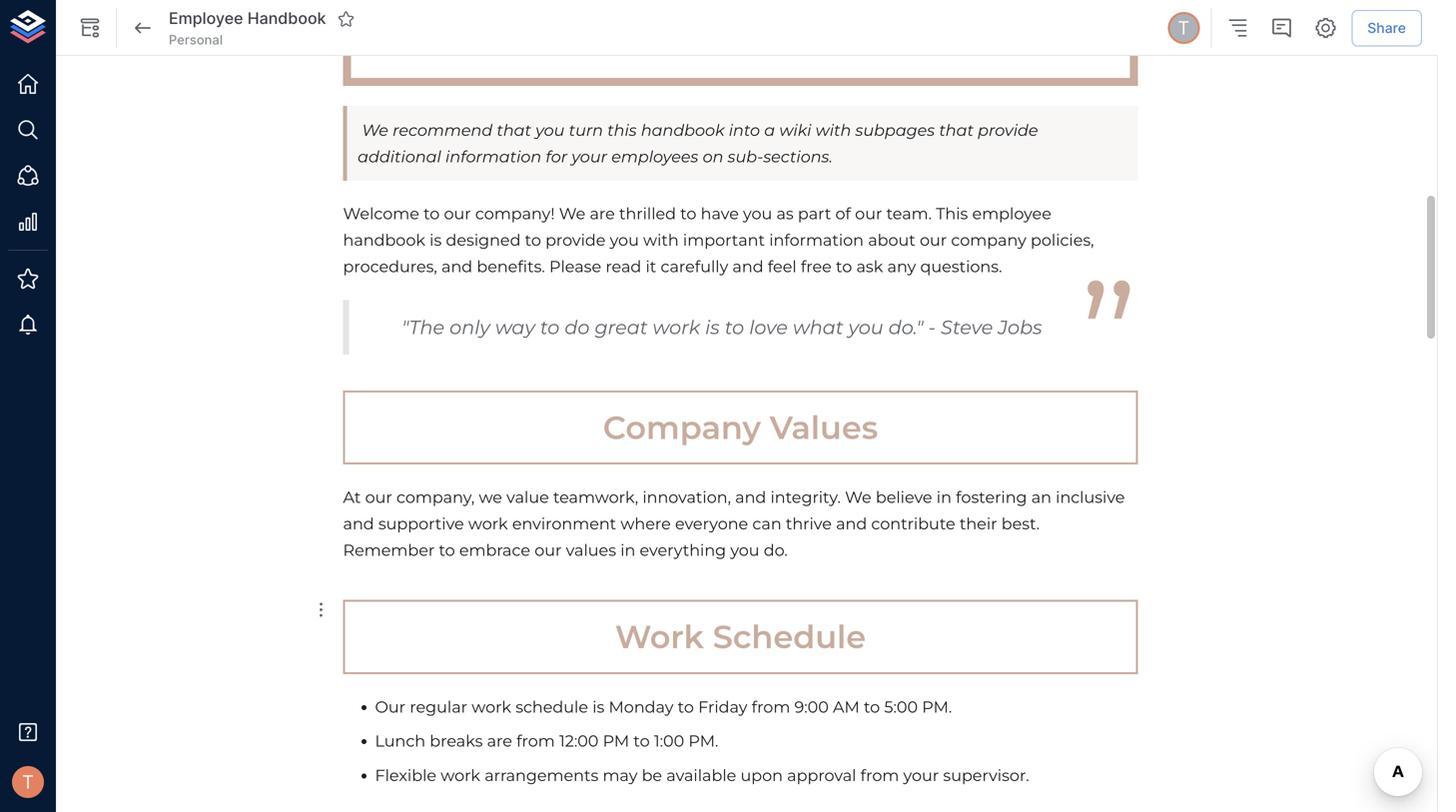 Task type: vqa. For each thing, say whether or not it's contained in the screenshot.
tab list
no



Task type: locate. For each thing, give the bounding box(es) containing it.
your
[[572, 147, 608, 166], [904, 766, 939, 785]]

0 horizontal spatial we
[[362, 121, 389, 140]]

1 horizontal spatial handbook
[[641, 121, 725, 140]]

1 vertical spatial information
[[770, 230, 864, 250]]

from left 9:00
[[752, 697, 791, 717]]

0 vertical spatial pm.
[[923, 697, 952, 717]]

provide
[[978, 121, 1039, 140], [546, 230, 606, 250]]

available
[[667, 766, 737, 785]]

1 vertical spatial t
[[22, 771, 34, 793]]

0 vertical spatial t
[[1178, 17, 1190, 39]]

1 horizontal spatial we
[[559, 204, 586, 223]]

handbook
[[248, 9, 326, 28]]

0 vertical spatial provide
[[978, 121, 1039, 140]]

favorite image
[[337, 10, 355, 28]]

do.
[[764, 541, 788, 560]]

0 horizontal spatial are
[[487, 732, 513, 751]]

and right thrive
[[836, 514, 868, 534]]

1 horizontal spatial information
[[770, 230, 864, 250]]

sections.
[[764, 147, 833, 166]]

0 horizontal spatial t
[[22, 771, 34, 793]]

1 vertical spatial provide
[[546, 230, 606, 250]]

1 horizontal spatial your
[[904, 766, 939, 785]]

to left love
[[725, 316, 745, 339]]

1 vertical spatial is
[[706, 316, 720, 339]]

breaks
[[430, 732, 483, 751]]

company!
[[476, 204, 555, 223]]

is inside 'welcome to our company! we are thrilled to have you as part of our team. this employee handbook is designed to provide you with important information about our company policies, procedures, and benefits. please read it carefully and feel free to ask any questions.'
[[430, 230, 442, 250]]

0 horizontal spatial t button
[[6, 760, 50, 804]]

embrace
[[460, 541, 531, 560]]

only
[[450, 316, 490, 339]]

table of contents image
[[1226, 16, 1250, 40]]

from up arrangements
[[517, 732, 555, 751]]

0 horizontal spatial your
[[572, 147, 608, 166]]

best.
[[1002, 514, 1040, 534]]

provide up please
[[546, 230, 606, 250]]

0 vertical spatial in
[[937, 488, 952, 507]]

1 horizontal spatial from
[[752, 697, 791, 717]]

you
[[536, 121, 565, 140], [743, 204, 773, 223], [610, 230, 639, 250], [849, 316, 884, 339], [731, 541, 760, 560]]

employee handbook
[[169, 9, 326, 28]]

our regular work schedule is monday to friday from 9:00 am to 5:00 pm.
[[375, 697, 952, 717]]

"the only way to do great work is to love what you do." - steve jobs
[[402, 316, 1043, 339]]

for
[[546, 147, 568, 166]]

we up please
[[559, 204, 586, 223]]

pm.
[[923, 697, 952, 717], [689, 732, 719, 751]]

do
[[565, 316, 590, 339]]

0 horizontal spatial handbook
[[343, 230, 426, 250]]

in right believe on the bottom of page
[[937, 488, 952, 507]]

we inside 'welcome to our company! we are thrilled to have you as part of our team. this employee handbook is designed to provide you with important information about our company policies, procedures, and benefits. please read it carefully and feel free to ask any questions.'
[[559, 204, 586, 223]]

information up free
[[770, 230, 864, 250]]

work up breaks
[[472, 697, 512, 717]]

and left feel in the right of the page
[[733, 257, 764, 276]]

2 vertical spatial from
[[861, 766, 900, 785]]

1 vertical spatial t button
[[6, 760, 50, 804]]

is up the pm
[[593, 697, 605, 717]]

1:00
[[654, 732, 685, 751]]

1 horizontal spatial t
[[1178, 17, 1190, 39]]

handbook
[[641, 121, 725, 140], [343, 230, 426, 250]]

1 horizontal spatial pm.
[[923, 697, 952, 717]]

0 vertical spatial handbook
[[641, 121, 725, 140]]

where
[[621, 514, 671, 534]]

work inside at our company, we value teamwork, innovation, and integrity. we believe in fostering an inclusive and supportive work environment where everyone can thrive and contribute their best. remember to embrace our values in everything you do.
[[468, 514, 508, 534]]

is left love
[[706, 316, 720, 339]]

schedule
[[713, 617, 866, 656]]

benefits.
[[477, 257, 545, 276]]

procedures,
[[343, 257, 437, 276]]

friday
[[699, 697, 748, 717]]

1 horizontal spatial in
[[937, 488, 952, 507]]

2 horizontal spatial from
[[861, 766, 900, 785]]

that right subpages at the right top of page
[[940, 121, 974, 140]]

we recommend that you turn this handbook into a wiki with subpages that provide additional information for your employees on sub-sections.
[[358, 121, 1043, 166]]

0 horizontal spatial that
[[497, 121, 532, 140]]

1 vertical spatial pm.
[[689, 732, 719, 751]]

in down where
[[621, 541, 636, 560]]

to inside at our company, we value teamwork, innovation, and integrity. we believe in fostering an inclusive and supportive work environment where everyone can thrive and contribute their best. remember to embrace our values in everything you do.
[[439, 541, 455, 560]]

0 vertical spatial your
[[572, 147, 608, 166]]

to
[[424, 204, 440, 223], [681, 204, 697, 223], [525, 230, 541, 250], [836, 257, 853, 276], [540, 316, 560, 339], [725, 316, 745, 339], [439, 541, 455, 560], [678, 697, 694, 717], [864, 697, 881, 717], [634, 732, 650, 751]]

0 vertical spatial are
[[590, 204, 615, 223]]

to left friday
[[678, 697, 694, 717]]

handbook down welcome
[[343, 230, 426, 250]]

1 horizontal spatial with
[[816, 121, 852, 140]]

1 vertical spatial your
[[904, 766, 939, 785]]

1 vertical spatial with
[[644, 230, 679, 250]]

1 horizontal spatial t button
[[1165, 9, 1203, 47]]

0 horizontal spatial is
[[430, 230, 442, 250]]

2 horizontal spatial we
[[845, 488, 872, 507]]

additional
[[358, 147, 441, 166]]

0 vertical spatial from
[[752, 697, 791, 717]]

0 vertical spatial we
[[362, 121, 389, 140]]

feel
[[768, 257, 797, 276]]

1 vertical spatial in
[[621, 541, 636, 560]]

personal link
[[169, 31, 223, 49]]

work right great at the left top
[[653, 316, 701, 339]]

t
[[1178, 17, 1190, 39], [22, 771, 34, 793]]

and down at
[[343, 514, 374, 534]]

our down this
[[920, 230, 947, 250]]

carefully
[[661, 257, 729, 276]]

team.
[[887, 204, 932, 223]]

12:00
[[559, 732, 599, 751]]

employee
[[169, 9, 243, 28]]

love
[[750, 316, 788, 339]]

are right breaks
[[487, 732, 513, 751]]

work down we
[[468, 514, 508, 534]]

of
[[836, 204, 851, 223]]

share
[[1368, 19, 1407, 36]]

handbook up employees at the top of page
[[641, 121, 725, 140]]

0 horizontal spatial pm.
[[689, 732, 719, 751]]

provide up employee
[[978, 121, 1039, 140]]

t button
[[1165, 9, 1203, 47], [6, 760, 50, 804]]

environment
[[512, 514, 617, 534]]

"the
[[402, 316, 445, 339]]

with inside we recommend that you turn this handbook into a wiki with subpages that provide additional information for your employees on sub-sections.
[[816, 121, 852, 140]]

this
[[608, 121, 637, 140]]

steve
[[941, 316, 994, 339]]

from right approval
[[861, 766, 900, 785]]

1 horizontal spatial is
[[593, 697, 605, 717]]

1 vertical spatial we
[[559, 204, 586, 223]]

with right wiki
[[816, 121, 852, 140]]

1 vertical spatial from
[[517, 732, 555, 751]]

what
[[793, 316, 844, 339]]

you left do.
[[731, 541, 760, 560]]

we inside at our company, we value teamwork, innovation, and integrity. we believe in fostering an inclusive and supportive work environment where everyone can thrive and contribute their best. remember to embrace our values in everything you do.
[[845, 488, 872, 507]]

2 vertical spatial is
[[593, 697, 605, 717]]

information
[[446, 147, 542, 166], [770, 230, 864, 250]]

0 vertical spatial is
[[430, 230, 442, 250]]

we up the additional
[[362, 121, 389, 140]]

you left "as"
[[743, 204, 773, 223]]

pm. right 5:00
[[923, 697, 952, 717]]

that
[[497, 121, 532, 140], [940, 121, 974, 140]]

go back image
[[131, 16, 155, 40]]

that right recommend at the top of page
[[497, 121, 532, 140]]

is left the designed
[[430, 230, 442, 250]]

to left ask
[[836, 257, 853, 276]]

our down environment
[[535, 541, 562, 560]]

their
[[960, 514, 998, 534]]

pm. right 1:00
[[689, 732, 719, 751]]

0 horizontal spatial from
[[517, 732, 555, 751]]

1 vertical spatial are
[[487, 732, 513, 751]]

fostering
[[956, 488, 1028, 507]]

1 vertical spatial handbook
[[343, 230, 426, 250]]

this
[[936, 204, 969, 223]]

you up 'for'
[[536, 121, 565, 140]]

may
[[603, 766, 638, 785]]

are inside 'welcome to our company! we are thrilled to have you as part of our team. this employee handbook is designed to provide you with important information about our company policies, procedures, and benefits. please read it carefully and feel free to ask any questions.'
[[590, 204, 615, 223]]

we left believe on the bottom of page
[[845, 488, 872, 507]]

1 horizontal spatial that
[[940, 121, 974, 140]]

to right welcome
[[424, 204, 440, 223]]

contribute
[[872, 514, 956, 534]]

work
[[653, 316, 701, 339], [468, 514, 508, 534], [472, 697, 512, 717], [441, 766, 481, 785]]

with up "it"
[[644, 230, 679, 250]]

your left 'supervisor.'
[[904, 766, 939, 785]]

work
[[615, 617, 704, 656]]

is
[[430, 230, 442, 250], [706, 316, 720, 339], [593, 697, 605, 717]]

5:00
[[885, 697, 918, 717]]

0 vertical spatial with
[[816, 121, 852, 140]]

teamwork,
[[554, 488, 639, 507]]

arrangements
[[485, 766, 599, 785]]

to left have on the top
[[681, 204, 697, 223]]

wiki
[[780, 121, 812, 140]]

upon
[[741, 766, 783, 785]]

employees
[[612, 147, 699, 166]]

to down company!
[[525, 230, 541, 250]]

information down recommend at the top of page
[[446, 147, 542, 166]]

lunch
[[375, 732, 426, 751]]

0 horizontal spatial with
[[644, 230, 679, 250]]

1 horizontal spatial are
[[590, 204, 615, 223]]

2 vertical spatial we
[[845, 488, 872, 507]]

0 horizontal spatial information
[[446, 147, 542, 166]]

your down turn
[[572, 147, 608, 166]]

0 horizontal spatial in
[[621, 541, 636, 560]]

1 horizontal spatial provide
[[978, 121, 1039, 140]]

to down supportive
[[439, 541, 455, 560]]

are left thrilled
[[590, 204, 615, 223]]

our right of
[[855, 204, 883, 223]]

from for available
[[861, 766, 900, 785]]

0 horizontal spatial provide
[[546, 230, 606, 250]]

0 vertical spatial information
[[446, 147, 542, 166]]



Task type: describe. For each thing, give the bounding box(es) containing it.
handbook inside 'welcome to our company! we are thrilled to have you as part of our team. this employee handbook is designed to provide you with important information about our company policies, procedures, and benefits. please read it carefully and feel free to ask any questions.'
[[343, 230, 426, 250]]

a
[[765, 121, 776, 140]]

to right "am"
[[864, 697, 881, 717]]

work down breaks
[[441, 766, 481, 785]]

flexible
[[375, 766, 437, 785]]

work schedule
[[615, 617, 866, 656]]

welcome
[[343, 204, 420, 223]]

monday
[[609, 697, 674, 717]]

flexible work arrangements may be available upon approval from your supervisor.
[[375, 766, 1030, 785]]

welcome to our company! we are thrilled to have you as part of our team. this employee handbook is designed to provide you with important information about our company policies, procedures, and benefits. please read it carefully and feel free to ask any questions.
[[343, 204, 1099, 276]]

comments image
[[1270, 16, 1294, 40]]

regular
[[410, 697, 468, 717]]

to left do
[[540, 316, 560, 339]]

you left do."
[[849, 316, 884, 339]]

inclusive
[[1056, 488, 1126, 507]]

lunch breaks are from 12:00 pm to 1:00 pm.
[[375, 732, 719, 751]]

with inside 'welcome to our company! we are thrilled to have you as part of our team. this employee handbook is designed to provide you with important information about our company policies, procedures, and benefits. please read it carefully and feel free to ask any questions.'
[[644, 230, 679, 250]]

everything
[[640, 541, 727, 560]]

turn
[[569, 121, 604, 140]]

1 that from the left
[[497, 121, 532, 140]]

do."
[[889, 316, 924, 339]]

you inside at our company, we value teamwork, innovation, and integrity. we believe in fostering an inclusive and supportive work environment where everyone can thrive and contribute their best. remember to embrace our values in everything you do.
[[731, 541, 760, 560]]

you inside we recommend that you turn this handbook into a wiki with subpages that provide additional information for your employees on sub-sections.
[[536, 121, 565, 140]]

settings image
[[1314, 16, 1338, 40]]

personal
[[169, 32, 223, 47]]

handbook inside we recommend that you turn this handbook into a wiki with subpages that provide additional information for your employees on sub-sections.
[[641, 121, 725, 140]]

be
[[642, 766, 663, 785]]

2 horizontal spatial is
[[706, 316, 720, 339]]

believe
[[876, 488, 933, 507]]

free
[[801, 257, 832, 276]]

-
[[929, 316, 936, 339]]

to right the pm
[[634, 732, 650, 751]]

and up can
[[736, 488, 767, 507]]

values
[[770, 408, 879, 447]]

supportive
[[379, 514, 464, 534]]

employee
[[973, 204, 1052, 223]]

your inside we recommend that you turn this handbook into a wiki with subpages that provide additional information for your employees on sub-sections.
[[572, 147, 608, 166]]

everyone
[[675, 514, 749, 534]]

part
[[798, 204, 832, 223]]

you up read
[[610, 230, 639, 250]]

designed
[[446, 230, 521, 250]]

2 that from the left
[[940, 121, 974, 140]]

value
[[507, 488, 549, 507]]

our right at
[[365, 488, 392, 507]]

on
[[703, 147, 724, 166]]

at our company, we value teamwork, innovation, and integrity. we believe in fostering an inclusive and supportive work environment where everyone can thrive and contribute their best. remember to embrace our values in everything you do.
[[343, 488, 1130, 560]]

integrity.
[[771, 488, 841, 507]]

we
[[479, 488, 503, 507]]

provide inside 'welcome to our company! we are thrilled to have you as part of our team. this employee handbook is designed to provide you with important information about our company policies, procedures, and benefits. please read it carefully and feel free to ask any questions.'
[[546, 230, 606, 250]]

from for monday
[[752, 697, 791, 717]]

thrive
[[786, 514, 832, 534]]

0 vertical spatial t button
[[1165, 9, 1203, 47]]

ask
[[857, 257, 884, 276]]

any
[[888, 257, 917, 276]]

schedule
[[516, 697, 589, 717]]

important
[[683, 230, 765, 250]]

am
[[833, 697, 860, 717]]

about
[[868, 230, 916, 250]]

supervisor.
[[944, 766, 1030, 785]]

show wiki image
[[78, 16, 102, 40]]

way
[[495, 316, 535, 339]]

remember
[[343, 541, 435, 560]]

9:00
[[795, 697, 829, 717]]

our
[[375, 697, 406, 717]]

policies,
[[1031, 230, 1095, 250]]

into
[[729, 121, 760, 140]]

read
[[606, 257, 642, 276]]

it
[[646, 257, 657, 276]]

innovation,
[[643, 488, 731, 507]]

company
[[952, 230, 1027, 250]]

thrilled
[[619, 204, 676, 223]]

share button
[[1352, 10, 1423, 46]]

as
[[777, 204, 794, 223]]

our up the designed
[[444, 204, 471, 223]]

and down the designed
[[442, 257, 473, 276]]

approval
[[788, 766, 857, 785]]

provide inside we recommend that you turn this handbook into a wiki with subpages that provide additional information for your employees on sub-sections.
[[978, 121, 1039, 140]]

information inside 'welcome to our company! we are thrilled to have you as part of our team. this employee handbook is designed to provide you with important information about our company policies, procedures, and benefits. please read it carefully and feel free to ask any questions.'
[[770, 230, 864, 250]]

great
[[595, 316, 648, 339]]

jobs
[[999, 316, 1043, 339]]

company values
[[603, 408, 879, 447]]

at
[[343, 488, 361, 507]]

company
[[603, 408, 761, 447]]

company,
[[397, 488, 475, 507]]

sub-
[[728, 147, 764, 166]]

subpages
[[856, 121, 935, 140]]

information inside we recommend that you turn this handbook into a wiki with subpages that provide additional information for your employees on sub-sections.
[[446, 147, 542, 166]]

questions.
[[921, 257, 1003, 276]]

we inside we recommend that you turn this handbook into a wiki with subpages that provide additional information for your employees on sub-sections.
[[362, 121, 389, 140]]

have
[[701, 204, 739, 223]]

pm
[[603, 732, 630, 751]]

recommend
[[393, 121, 493, 140]]

values
[[566, 541, 617, 560]]



